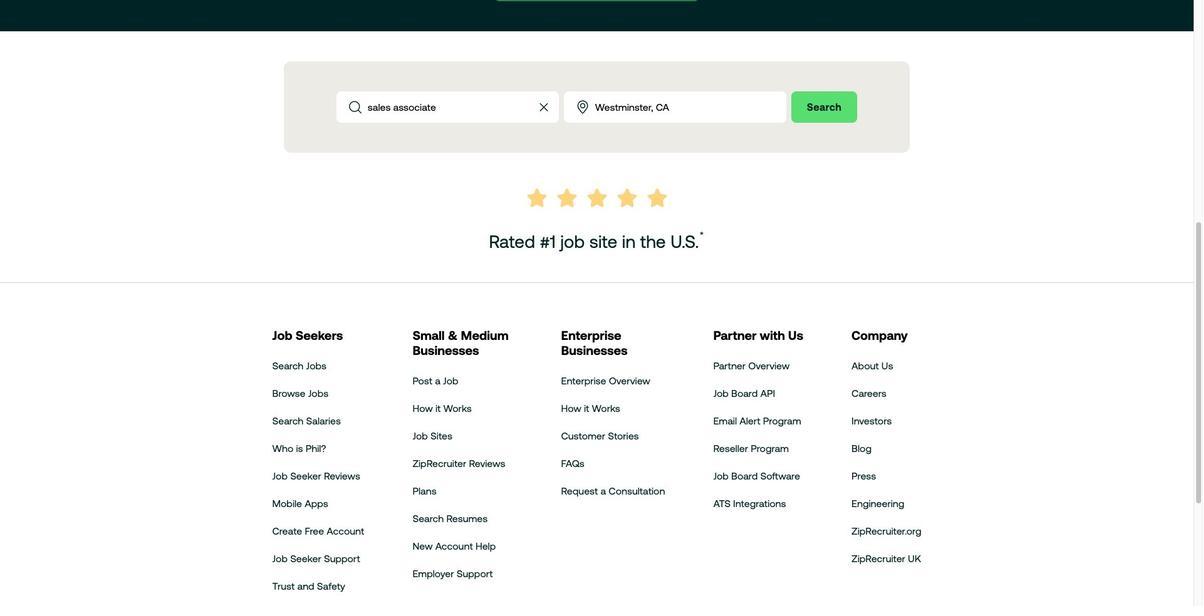 Task type: describe. For each thing, give the bounding box(es) containing it.
none field "search location or remote"
[[564, 92, 786, 123]]

Search location or remote text field
[[595, 92, 786, 122]]

Search job title or keyword text field
[[368, 92, 524, 122]]

clear image
[[536, 100, 551, 115]]



Task type: vqa. For each thing, say whether or not it's contained in the screenshot.
THE JOB CARD MENU element
no



Task type: locate. For each thing, give the bounding box(es) containing it.
None field
[[336, 92, 559, 123], [564, 92, 786, 123], [336, 92, 559, 123]]



